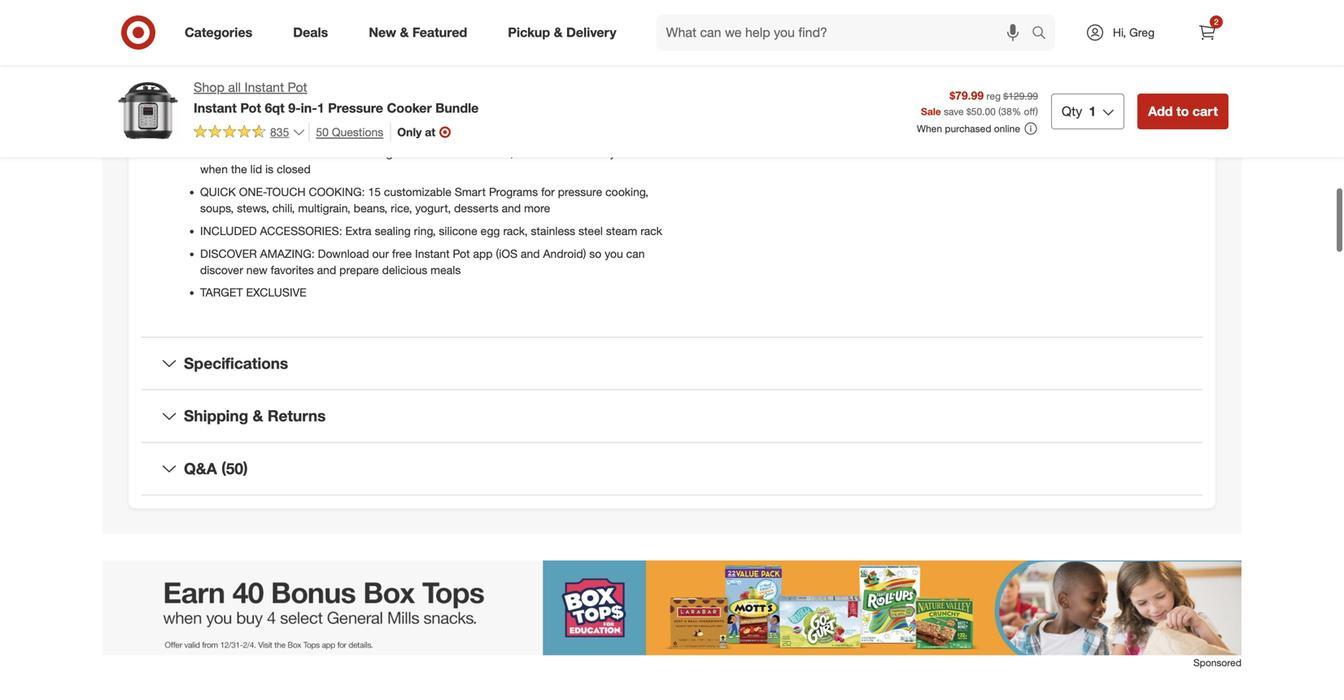 Task type: locate. For each thing, give the bounding box(es) containing it.
0 horizontal spatial in-
[[211, 51, 224, 65]]

cooker, up programs,
[[993, 61, 1030, 75]]

pressure down appliances
[[347, 106, 392, 121]]

0 vertical spatial in-
[[211, 51, 224, 65]]

touch
[[266, 185, 306, 199]]

1 horizontal spatial cook,
[[433, 51, 461, 65]]

cooker
[[387, 100, 432, 116]]

0 horizontal spatial meals
[[431, 263, 461, 277]]

1 vertical spatial 15
[[368, 185, 381, 199]]

release:
[[373, 129, 426, 143]]

1 horizontal spatial slow
[[849, 61, 872, 75]]

you inside description easy to use, easy to clean, fast, versatile, and convenient, the instant® pot replaces 9 kitchen appliances: pressure cooker, slow cooker, sauté pan, rice cooker, yogurt maker, steamer, food warmer, sous vide and sterilizer. with 15 built-in smart programs, you can prepare your favorite dishes with the press of a button. redefine cooking and enjoy quick and easy meals anywhere, any time. the instant pot offers the quality, convenience and versatility you've come to expect from instant – discover amazing.
[[1032, 77, 1050, 91]]

pressure up vide
[[762, 61, 806, 75]]

1 horizontal spatial &
[[400, 24, 409, 40]]

1 horizontal spatial maker,
[[1069, 61, 1103, 75]]

rice
[[464, 51, 483, 65], [971, 61, 990, 75]]

pot inside discover amazing: download our free instant pot app (ios and android) so you can discover new favorites and prepare delicious meals
[[453, 246, 470, 261]]

0 horizontal spatial you
[[605, 246, 623, 261]]

2 link
[[1190, 15, 1226, 50]]

0 horizontal spatial cook,
[[375, 51, 403, 65]]

release
[[200, 146, 237, 160]]

our up it at the top of page
[[534, 129, 551, 143]]

discover right –
[[774, 126, 817, 140]]

slow up warmer at the left of page
[[406, 51, 429, 65]]

0 vertical spatial pressure
[[327, 51, 372, 65]]

less
[[470, 90, 490, 104], [460, 106, 480, 121]]

and
[[910, 45, 930, 59], [348, 67, 368, 82], [795, 77, 814, 91], [965, 93, 984, 108], [1048, 93, 1068, 108], [987, 110, 1006, 124], [472, 129, 492, 143], [517, 146, 536, 160], [502, 201, 521, 215], [521, 246, 540, 261], [317, 263, 336, 277]]

warmer,
[[700, 77, 740, 91]]

multigrain,
[[298, 201, 351, 215]]

in- down categories
[[211, 51, 224, 65]]

1 horizontal spatial meals
[[1097, 93, 1128, 108]]

enjoy
[[987, 93, 1015, 108]]

steam up lid
[[240, 146, 272, 160]]

convenient,
[[933, 45, 992, 59]]

pressure inside shop all instant pot instant pot 6qt 9-in-1 pressure cooker bundle
[[328, 100, 383, 116]]

the left lid
[[231, 162, 247, 176]]

less right 60%
[[470, 90, 490, 104]]

1 vertical spatial our
[[372, 246, 389, 261]]

pan, up smart
[[946, 61, 968, 75]]

kitchen
[[1132, 45, 1169, 59]]

1 vertical spatial use
[[439, 106, 457, 121]]

yogurt inside 9-in-1 functionality: pressure cook, slow cook, rice cooker, yogurt maker, steamer, sauté pan, steamer, sterilizer and food warmer
[[526, 51, 559, 65]]

steamer, down delivery
[[598, 51, 641, 65]]

than up simple, at the left of the page
[[522, 106, 544, 121]]

qty
[[1062, 103, 1083, 119]]

maker, inside 9-in-1 functionality: pressure cook, slow cook, rice cooker, yogurt maker, steamer, sauté pan, steamer, sterilizer and food warmer
[[562, 51, 595, 65]]

to up appliances:
[[727, 45, 737, 59]]

to right add
[[1177, 103, 1189, 119]]

quick
[[200, 185, 236, 199]]

pot
[[1055, 45, 1072, 59], [288, 79, 307, 95], [240, 100, 261, 116], [809, 110, 826, 124], [453, 246, 470, 261]]

1 vertical spatial can
[[626, 246, 645, 261]]

in
[[933, 77, 942, 91]]

1 inside shop all instant pot instant pot 6qt 9-in-1 pressure cooker bundle
[[317, 100, 324, 116]]

food inside 9-in-1 functionality: pressure cook, slow cook, rice cooker, yogurt maker, steamer, sauté pan, steamer, sterilizer and food warmer
[[371, 67, 394, 82]]

cookers
[[395, 106, 436, 121]]

to right come
[[1127, 110, 1137, 124]]

cooker, down pickup
[[486, 51, 523, 65]]

1 horizontal spatial steam
[[396, 146, 427, 160]]

rice down the convenient,
[[971, 61, 990, 75]]

and down download at left top
[[317, 263, 336, 277]]

customizable
[[384, 185, 452, 199]]

& inside dropdown button
[[253, 407, 263, 425]]

0 horizontal spatial discover
[[200, 263, 243, 277]]

reg
[[987, 90, 1001, 102]]

0 vertical spatial our
[[534, 129, 551, 143]]

our left free
[[372, 246, 389, 261]]

0 horizontal spatial use
[[392, 90, 410, 104]]

0 vertical spatial pressure
[[762, 61, 806, 75]]

60%
[[443, 90, 467, 104]]

2 horizontal spatial steam
[[606, 224, 638, 238]]

only at
[[397, 125, 436, 139]]

rice inside description easy to use, easy to clean, fast, versatile, and convenient, the instant® pot replaces 9 kitchen appliances: pressure cooker, slow cooker, sauté pan, rice cooker, yogurt maker, steamer, food warmer, sous vide and sterilizer. with 15 built-in smart programs, you can prepare your favorite dishes with the press of a button. redefine cooking and enjoy quick and easy meals anywhere, any time. the instant pot offers the quality, convenience and versatility you've come to expect from instant – discover amazing.
[[971, 61, 990, 75]]

steamer, up "your"
[[1106, 61, 1149, 75]]

15 up "beans,"
[[368, 185, 381, 199]]

and left it at the top of page
[[517, 146, 536, 160]]

food inside description easy to use, easy to clean, fast, versatile, and convenient, the instant® pot replaces 9 kitchen appliances: pressure cooker, slow cooker, sauté pan, rice cooker, yogurt maker, steamer, food warmer, sous vide and sterilizer. with 15 built-in smart programs, you can prepare your favorite dishes with the press of a button. redefine cooking and enjoy quick and easy meals anywhere, any time. the instant pot offers the quality, convenience and versatility you've come to expect from instant – discover amazing.
[[1152, 61, 1175, 75]]

prepare up qty 1
[[1075, 77, 1115, 91]]

with
[[865, 77, 888, 91]]

of
[[811, 93, 821, 108]]

1 horizontal spatial can
[[1053, 77, 1072, 91]]

and up appliances
[[348, 67, 368, 82]]

1 vertical spatial prepare
[[340, 263, 379, 277]]

sealing
[[375, 224, 411, 238]]

new & featured
[[369, 24, 467, 40]]

food up appliances
[[371, 67, 394, 82]]

quick one-touch cooking: 15 customizable smart programs for pressure cooking, soups, stews, chili, multigrain, beans, rice, yogurt, desserts and more
[[200, 185, 649, 215]]

0 horizontal spatial 1
[[224, 51, 231, 65]]

15 up redefine
[[891, 77, 903, 91]]

yogurt down pickup
[[526, 51, 559, 65]]

silicone
[[439, 224, 478, 238]]

15 inside description easy to use, easy to clean, fast, versatile, and convenient, the instant® pot replaces 9 kitchen appliances: pressure cooker, slow cooker, sauté pan, rice cooker, yogurt maker, steamer, food warmer, sous vide and sterilizer. with 15 built-in smart programs, you can prepare your favorite dishes with the press of a button. redefine cooking and enjoy quick and easy meals anywhere, any time. the instant pot offers the quality, convenience and versatility you've come to expect from instant – discover amazing.
[[891, 77, 903, 91]]

1 horizontal spatial sauté
[[915, 61, 943, 75]]

yogurt inside description easy to use, easy to clean, fast, versatile, and convenient, the instant® pot replaces 9 kitchen appliances: pressure cooker, slow cooker, sauté pan, rice cooker, yogurt maker, steamer, food warmer, sous vide and sterilizer. with 15 built-in smart programs, you can prepare your favorite dishes with the press of a button. redefine cooking and enjoy quick and easy meals anywhere, any time. the instant pot offers the quality, convenience and versatility you've come to expect from instant – discover amazing.
[[1033, 61, 1066, 75]]

less down 60%
[[460, 106, 480, 121]]

programs
[[489, 185, 538, 199]]

0 horizontal spatial maker,
[[562, 51, 595, 65]]

the up the
[[761, 93, 777, 108]]

slow down fast, at the right top of page
[[849, 61, 872, 75]]

shipping & returns button
[[142, 390, 1203, 442]]

reported]
[[256, 106, 303, 121]]

pickup & delivery link
[[494, 15, 637, 50]]

amazing.
[[821, 126, 866, 140]]

0 horizontal spatial prepare
[[340, 263, 379, 277]]

pressure up questions
[[328, 100, 383, 116]]

0 horizontal spatial steam
[[240, 146, 272, 160]]

1 horizontal spatial ovens.
[[615, 106, 648, 121]]

and down enjoy
[[987, 110, 1006, 124]]

sponsored region
[[103, 561, 1242, 689]]

2 horizontal spatial steamer,
[[1106, 61, 1149, 75]]

add
[[1149, 103, 1173, 119]]

rice down featured
[[464, 51, 483, 65]]

0 vertical spatial meals
[[1097, 93, 1128, 108]]

steamer, down the functionality:
[[256, 67, 299, 82]]

0 horizontal spatial rice
[[464, 51, 483, 65]]

saving:
[[249, 90, 293, 104]]

in- up the 50
[[301, 100, 317, 116]]

0 horizontal spatial our
[[372, 246, 389, 261]]

& right new
[[400, 24, 409, 40]]

1 horizontal spatial easy
[[1071, 93, 1094, 108]]

add to cart
[[1149, 103, 1218, 119]]

instant®
[[1014, 45, 1052, 59]]

and up built-
[[910, 45, 930, 59]]

&
[[400, 24, 409, 40], [554, 24, 563, 40], [253, 407, 263, 425]]

meals up come
[[1097, 93, 1128, 108]]

0 horizontal spatial food
[[371, 67, 394, 82]]

1 horizontal spatial 15
[[891, 77, 903, 91]]

1 horizontal spatial in-
[[301, 100, 317, 116]]

hi, greg
[[1113, 25, 1155, 39]]

discover inside discover amazing: download our free instant pot app (ios and android) so you can discover new favorites and prepare delicious meals
[[200, 263, 243, 277]]

1 vertical spatial pressure
[[347, 106, 392, 121]]

1 vertical spatial pressure
[[328, 100, 383, 116]]

instant inside discover amazing: download our free instant pot app (ios and android) so you can discover new favorites and prepare delicious meals
[[415, 246, 450, 261]]

0 horizontal spatial sauté
[[200, 67, 228, 82]]

is
[[265, 162, 274, 176]]

(ios
[[496, 246, 518, 261]]

meals inside discover amazing: download our free instant pot app (ios and android) so you can discover new favorites and prepare delicious meals
[[431, 263, 461, 277]]

0 vertical spatial energy
[[493, 90, 528, 104]]

& inside "link"
[[400, 24, 409, 40]]

1 horizontal spatial 1
[[317, 100, 324, 116]]

cart
[[1193, 103, 1218, 119]]

sterilizer.
[[817, 77, 862, 91]]

use down 60%
[[439, 106, 457, 121]]

0 horizontal spatial pressure
[[347, 106, 392, 121]]

0 vertical spatial easy
[[765, 45, 788, 59]]

android)
[[543, 246, 586, 261]]

steam
[[240, 146, 272, 160], [396, 146, 427, 160], [606, 224, 638, 238]]

0 horizontal spatial ovens.
[[200, 106, 233, 121]]

steam left the rack
[[606, 224, 638, 238]]

with
[[736, 93, 757, 108]]

6qt
[[265, 100, 285, 116]]

1 horizontal spatial 9-
[[288, 100, 301, 116]]

2 horizontal spatial pressure
[[762, 61, 806, 75]]

to right up
[[430, 90, 440, 104]]

stews,
[[237, 201, 269, 215]]

50 questions link
[[309, 123, 384, 141]]

2 vertical spatial pressure
[[558, 185, 603, 199]]

1 ovens. from the left
[[200, 106, 233, 121]]

1 up the 50
[[317, 100, 324, 116]]

favorite
[[1143, 77, 1181, 91]]

meals right delicious
[[431, 263, 461, 277]]

traditional
[[557, 90, 607, 104]]

add to cart button
[[1138, 93, 1229, 129]]

and right (ios
[[521, 246, 540, 261]]

1 vertical spatial meals
[[431, 263, 461, 277]]

9-
[[200, 51, 211, 65], [288, 100, 301, 116]]

maker, down pickup & delivery link
[[562, 51, 595, 65]]

1 horizontal spatial discover
[[774, 126, 817, 140]]

1 inside 9-in-1 functionality: pressure cook, slow cook, rice cooker, yogurt maker, steamer, sauté pan, steamer, sterilizer and food warmer
[[224, 51, 231, 65]]

0 vertical spatial 9-
[[200, 51, 211, 65]]

0 horizontal spatial slow
[[406, 51, 429, 65]]

target
[[200, 285, 243, 300]]

0 vertical spatial than
[[531, 90, 554, 104]]

0 horizontal spatial yogurt
[[526, 51, 559, 65]]

1 horizontal spatial yogurt
[[1033, 61, 1066, 75]]

pan,
[[946, 61, 968, 75], [231, 67, 253, 82]]

instant down included accessories: extra sealing ring, silicone egg rack, stainless steel steam rack
[[415, 246, 450, 261]]

and down programs
[[502, 201, 521, 215]]

than left ever,
[[464, 146, 487, 160]]

included
[[200, 224, 257, 238]]

1 right the qty
[[1089, 103, 1096, 119]]

our inside improve stress-free steam release:  intuitive and simple, our improved easy- release steam switch makes releasing steam easier than ever, and it automatically resets when the lid is closed
[[534, 129, 551, 143]]

can up the qty
[[1053, 77, 1072, 91]]

1 horizontal spatial rice
[[971, 61, 990, 75]]

0 vertical spatial 15
[[891, 77, 903, 91]]

1 vertical spatial in-
[[301, 100, 317, 116]]

& for shipping
[[253, 407, 263, 425]]

pan, up energy
[[231, 67, 253, 82]]

yogurt,
[[415, 201, 451, 215]]

0 horizontal spatial pan,
[[231, 67, 253, 82]]

instant up "electric"
[[296, 90, 331, 104]]

0 vertical spatial you
[[1032, 77, 1050, 91]]

you up quick
[[1032, 77, 1050, 91]]

use
[[392, 90, 410, 104], [439, 106, 457, 121]]

than
[[531, 90, 554, 104], [522, 106, 544, 121], [464, 146, 487, 160]]

1 horizontal spatial pressure
[[558, 185, 603, 199]]

2 cook, from the left
[[433, 51, 461, 65]]

redefine
[[873, 93, 918, 108]]

any
[[700, 110, 718, 124]]

can down the rack
[[626, 246, 645, 261]]

9- right the 6qt
[[288, 100, 301, 116]]

steamer, inside description easy to use, easy to clean, fast, versatile, and convenient, the instant® pot replaces 9 kitchen appliances: pressure cooker, slow cooker, sauté pan, rice cooker, yogurt maker, steamer, food warmer, sous vide and sterilizer. with 15 built-in smart programs, you can prepare your favorite dishes with the press of a button. redefine cooking and enjoy quick and easy meals anywhere, any time. the instant pot offers the quality, convenience and versatility you've come to expect from instant – discover amazing.
[[1106, 61, 1149, 75]]

& left the returns
[[253, 407, 263, 425]]

(
[[999, 105, 1001, 117]]

rice inside 9-in-1 functionality: pressure cook, slow cook, rice cooker, yogurt maker, steamer, sauté pan, steamer, sterilizer and food warmer
[[464, 51, 483, 65]]

the inside improve stress-free steam release:  intuitive and simple, our improved easy- release steam switch makes releasing steam easier than ever, and it automatically resets when the lid is closed
[[231, 162, 247, 176]]

programs,
[[977, 77, 1029, 91]]

pressure up the sterilizer
[[327, 51, 372, 65]]

in- inside shop all instant pot instant pot 6qt 9-in-1 pressure cooker bundle
[[301, 100, 317, 116]]

0 vertical spatial discover
[[774, 126, 817, 140]]

appliances
[[334, 90, 389, 104]]

cooker, down versatile,
[[875, 61, 912, 75]]

the
[[749, 110, 768, 124]]

2 vertical spatial than
[[464, 146, 487, 160]]

ovens.
[[200, 106, 233, 121], [615, 106, 648, 121]]

use left up
[[392, 90, 410, 104]]

energy
[[493, 90, 528, 104], [484, 106, 519, 121]]

0 horizontal spatial easy
[[765, 45, 788, 59]]

cook, down new
[[375, 51, 403, 65]]

pot left app
[[453, 246, 470, 261]]

steam down the release:
[[396, 146, 427, 160]]

easy up you've
[[1071, 93, 1094, 108]]

improve stress-free steam release:  intuitive and simple, our improved easy- release steam switch makes releasing steam easier than ever, and it automatically resets when the lid is closed
[[200, 129, 650, 176]]

instant down shop
[[194, 100, 237, 116]]

prepare inside discover amazing: download our free instant pot app (ios and android) so you can discover new favorites and prepare delicious meals
[[340, 263, 379, 277]]

1 horizontal spatial our
[[534, 129, 551, 143]]

food up favorite
[[1152, 61, 1175, 75]]

easy
[[700, 45, 724, 59]]

9- down categories
[[200, 51, 211, 65]]

sauté up in
[[915, 61, 943, 75]]

0 horizontal spatial &
[[253, 407, 263, 425]]

1 horizontal spatial pan,
[[946, 61, 968, 75]]

to inside 'energy saving: instant appliances use up to 60% less energy than traditional electric ovens. [as reported] electric pressure cookers use less energy than conventional ovens.'
[[430, 90, 440, 104]]

1 horizontal spatial use
[[439, 106, 457, 121]]

0 horizontal spatial can
[[626, 246, 645, 261]]

pressure right for
[[558, 185, 603, 199]]

1 horizontal spatial prepare
[[1075, 77, 1115, 91]]

pot up reported]
[[288, 79, 307, 95]]

ovens. down energy
[[200, 106, 233, 121]]

0 vertical spatial can
[[1053, 77, 1072, 91]]

slow inside 9-in-1 functionality: pressure cook, slow cook, rice cooker, yogurt maker, steamer, sauté pan, steamer, sterilizer and food warmer
[[406, 51, 429, 65]]

and right the )
[[1048, 93, 1068, 108]]

pot down search
[[1055, 45, 1072, 59]]

than left traditional
[[531, 90, 554, 104]]

prepare down download at left top
[[340, 263, 379, 277]]

discover down discover at left
[[200, 263, 243, 277]]

qty 1
[[1062, 103, 1096, 119]]

9- inside shop all instant pot instant pot 6qt 9-in-1 pressure cooker bundle
[[288, 100, 301, 116]]

1 vertical spatial discover
[[200, 263, 243, 277]]

0 vertical spatial prepare
[[1075, 77, 1115, 91]]

our inside discover amazing: download our free instant pot app (ios and android) so you can discover new favorites and prepare delicious meals
[[372, 246, 389, 261]]

easy right use,
[[765, 45, 788, 59]]

$129.99
[[1004, 90, 1038, 102]]

you right so
[[605, 246, 623, 261]]

instant inside 'energy saving: instant appliances use up to 60% less energy than traditional electric ovens. [as reported] electric pressure cookers use less energy than conventional ovens.'
[[296, 90, 331, 104]]

and left reg in the right top of the page
[[965, 93, 984, 108]]

1 vertical spatial you
[[605, 246, 623, 261]]

yogurt down instant®
[[1033, 61, 1066, 75]]

1 down categories link
[[224, 51, 231, 65]]

sauté left all
[[200, 67, 228, 82]]

1 vertical spatial 9-
[[288, 100, 301, 116]]

1 horizontal spatial food
[[1152, 61, 1175, 75]]

ovens. down electric at the top left
[[615, 106, 648, 121]]

in- inside 9-in-1 functionality: pressure cook, slow cook, rice cooker, yogurt maker, steamer, sauté pan, steamer, sterilizer and food warmer
[[211, 51, 224, 65]]

vide
[[771, 77, 792, 91]]

it
[[539, 146, 545, 160]]

fast,
[[838, 45, 859, 59]]

prepare
[[1075, 77, 1115, 91], [340, 263, 379, 277]]

maker, down replaces
[[1069, 61, 1103, 75]]

cook, down featured
[[433, 51, 461, 65]]

pressure inside 9-in-1 functionality: pressure cook, slow cook, rice cooker, yogurt maker, steamer, sauté pan, steamer, sterilizer and food warmer
[[327, 51, 372, 65]]

0 horizontal spatial 15
[[368, 185, 381, 199]]

& right pickup
[[554, 24, 563, 40]]

1 horizontal spatial you
[[1032, 77, 1050, 91]]

2 horizontal spatial &
[[554, 24, 563, 40]]

0 horizontal spatial 9-
[[200, 51, 211, 65]]

1 horizontal spatial steamer,
[[598, 51, 641, 65]]

easy
[[765, 45, 788, 59], [1071, 93, 1094, 108]]



Task type: describe. For each thing, give the bounding box(es) containing it.
2
[[1215, 17, 1219, 27]]

stainless
[[531, 224, 576, 238]]

a
[[824, 93, 830, 108]]

1 vertical spatial energy
[[484, 106, 519, 121]]

and up ever,
[[472, 129, 492, 143]]

advertisement element
[[103, 561, 1242, 656]]

search button
[[1025, 15, 1064, 54]]

and inside 9-in-1 functionality: pressure cook, slow cook, rice cooker, yogurt maker, steamer, sauté pan, steamer, sterilizer and food warmer
[[348, 67, 368, 82]]

favorites
[[271, 263, 314, 277]]

than inside improve stress-free steam release:  intuitive and simple, our improved easy- release steam switch makes releasing steam easier than ever, and it automatically resets when the lid is closed
[[464, 146, 487, 160]]

shipping & returns
[[184, 407, 326, 425]]

prepare inside description easy to use, easy to clean, fast, versatile, and convenient, the instant® pot replaces 9 kitchen appliances: pressure cooker, slow cooker, sauté pan, rice cooker, yogurt maker, steamer, food warmer, sous vide and sterilizer. with 15 built-in smart programs, you can prepare your favorite dishes with the press of a button. redefine cooking and enjoy quick and easy meals anywhere, any time. the instant pot offers the quality, convenience and versatility you've come to expect from instant – discover amazing.
[[1075, 77, 1115, 91]]

sous
[[743, 77, 767, 91]]

pan, inside description easy to use, easy to clean, fast, versatile, and convenient, the instant® pot replaces 9 kitchen appliances: pressure cooker, slow cooker, sauté pan, rice cooker, yogurt maker, steamer, food warmer, sous vide and sterilizer. with 15 built-in smart programs, you can prepare your favorite dishes with the press of a button. redefine cooking and enjoy quick and easy meals anywhere, any time. the instant pot offers the quality, convenience and versatility you've come to expect from instant – discover amazing.
[[946, 61, 968, 75]]

discover inside description easy to use, easy to clean, fast, versatile, and convenient, the instant® pot replaces 9 kitchen appliances: pressure cooker, slow cooker, sauté pan, rice cooker, yogurt maker, steamer, food warmer, sous vide and sterilizer. with 15 built-in smart programs, you can prepare your favorite dishes with the press of a button. redefine cooking and enjoy quick and easy meals anywhere, any time. the instant pot offers the quality, convenience and versatility you've come to expect from instant – discover amazing.
[[774, 126, 817, 140]]

new & featured link
[[355, 15, 488, 50]]

pressure inside 'energy saving: instant appliances use up to 60% less energy than traditional electric ovens. [as reported] electric pressure cookers use less energy than conventional ovens.'
[[347, 106, 392, 121]]

sauté inside description easy to use, easy to clean, fast, versatile, and convenient, the instant® pot replaces 9 kitchen appliances: pressure cooker, slow cooker, sauté pan, rice cooker, yogurt maker, steamer, food warmer, sous vide and sterilizer. with 15 built-in smart programs, you can prepare your favorite dishes with the press of a button. redefine cooking and enjoy quick and easy meals anywhere, any time. the instant pot offers the quality, convenience and versatility you've come to expect from instant – discover amazing.
[[915, 61, 943, 75]]

pressure inside the quick one-touch cooking: 15 customizable smart programs for pressure cooking, soups, stews, chili, multigrain, beans, rice, yogurt, desserts and more
[[558, 185, 603, 199]]

easier
[[431, 146, 461, 160]]

1 vertical spatial less
[[460, 106, 480, 121]]

steel
[[579, 224, 603, 238]]

can inside discover amazing: download our free instant pot app (ios and android) so you can discover new favorites and prepare delicious meals
[[626, 246, 645, 261]]

save
[[944, 105, 964, 117]]

free
[[392, 246, 412, 261]]

delicious
[[382, 263, 428, 277]]

off
[[1024, 105, 1036, 117]]

built-
[[907, 77, 933, 91]]

instant up the 6qt
[[245, 79, 284, 95]]

the left instant®
[[995, 45, 1011, 59]]

pressure inside description easy to use, easy to clean, fast, versatile, and convenient, the instant® pot replaces 9 kitchen appliances: pressure cooker, slow cooker, sauté pan, rice cooker, yogurt maker, steamer, food warmer, sous vide and sterilizer. with 15 built-in smart programs, you can prepare your favorite dishes with the press of a button. redefine cooking and enjoy quick and easy meals anywhere, any time. the instant pot offers the quality, convenience and versatility you've come to expect from instant – discover amazing.
[[762, 61, 806, 75]]

sauté inside 9-in-1 functionality: pressure cook, slow cook, rice cooker, yogurt maker, steamer, sauté pan, steamer, sterilizer and food warmer
[[200, 67, 228, 82]]

cooker, inside 9-in-1 functionality: pressure cook, slow cook, rice cooker, yogurt maker, steamer, sauté pan, steamer, sterilizer and food warmer
[[486, 51, 523, 65]]

1 vertical spatial than
[[522, 106, 544, 121]]

to inside button
[[1177, 103, 1189, 119]]

9- inside 9-in-1 functionality: pressure cook, slow cook, rice cooker, yogurt maker, steamer, sauté pan, steamer, sterilizer and food warmer
[[200, 51, 211, 65]]

the down button.
[[861, 110, 878, 124]]

instant down time. at the top right of page
[[727, 126, 761, 140]]

soups,
[[200, 201, 234, 215]]

so
[[590, 246, 602, 261]]

energy saving: instant appliances use up to 60% less energy than traditional electric ovens. [as reported] electric pressure cookers use less energy than conventional ovens.
[[200, 90, 648, 121]]

dishes
[[700, 93, 733, 108]]

0 horizontal spatial steamer,
[[256, 67, 299, 82]]

and up press
[[795, 77, 814, 91]]

to left clean,
[[791, 45, 801, 59]]

9-in-1 functionality: pressure cook, slow cook, rice cooker, yogurt maker, steamer, sauté pan, steamer, sterilizer and food warmer
[[200, 51, 641, 82]]

all
[[228, 79, 241, 95]]

only
[[397, 125, 422, 139]]

smart
[[945, 77, 974, 91]]

you inside discover amazing: download our free instant pot app (ios and android) so you can discover new favorites and prepare delicious meals
[[605, 246, 623, 261]]

description
[[700, 21, 772, 37]]

exclusive
[[246, 285, 307, 300]]

can inside description easy to use, easy to clean, fast, versatile, and convenient, the instant® pot replaces 9 kitchen appliances: pressure cooker, slow cooker, sauté pan, rice cooker, yogurt maker, steamer, food warmer, sous vide and sterilizer. with 15 built-in smart programs, you can prepare your favorite dishes with the press of a button. redefine cooking and enjoy quick and easy meals anywhere, any time. the instant pot offers the quality, convenience and versatility you've come to expect from instant – discover amazing.
[[1053, 77, 1072, 91]]

switch
[[275, 146, 307, 160]]

quality,
[[881, 110, 916, 124]]

stress-
[[254, 129, 301, 143]]

15 inside the quick one-touch cooking: 15 customizable smart programs for pressure cooking, soups, stews, chili, multigrain, beans, rice, yogurt, desserts and more
[[368, 185, 381, 199]]

sale
[[921, 105, 941, 117]]

slow inside description easy to use, easy to clean, fast, versatile, and convenient, the instant® pot replaces 9 kitchen appliances: pressure cooker, slow cooker, sauté pan, rice cooker, yogurt maker, steamer, food warmer, sous vide and sterilizer. with 15 built-in smart programs, you can prepare your favorite dishes with the press of a button. redefine cooking and enjoy quick and easy meals anywhere, any time. the instant pot offers the quality, convenience and versatility you've come to expect from instant – discover amazing.
[[849, 61, 872, 75]]

1 vertical spatial easy
[[1071, 93, 1094, 108]]

pickup & delivery
[[508, 24, 617, 40]]

50
[[316, 125, 329, 139]]

)
[[1036, 105, 1038, 117]]

hi,
[[1113, 25, 1127, 39]]

smart
[[455, 185, 486, 199]]

makes
[[310, 146, 344, 160]]

shop all instant pot instant pot 6qt 9-in-1 pressure cooker bundle
[[194, 79, 479, 116]]

free
[[301, 129, 329, 143]]

replaces
[[1075, 45, 1119, 59]]

closed
[[277, 162, 311, 176]]

2 ovens. from the left
[[615, 106, 648, 121]]

0 vertical spatial less
[[470, 90, 490, 104]]

q&a (50) button
[[142, 443, 1203, 495]]

time.
[[721, 110, 746, 124]]

deals link
[[279, 15, 349, 50]]

2 horizontal spatial 1
[[1089, 103, 1096, 119]]

sterilizer
[[303, 67, 345, 82]]

cooking,
[[606, 185, 649, 199]]

835 link
[[194, 123, 306, 143]]

$79.99 reg $129.99 sale save $ 50.00 ( 38 % off )
[[921, 88, 1038, 117]]

new
[[246, 263, 268, 277]]

maker, inside description easy to use, easy to clean, fast, versatile, and convenient, the instant® pot replaces 9 kitchen appliances: pressure cooker, slow cooker, sauté pan, rice cooker, yogurt maker, steamer, food warmer, sous vide and sterilizer. with 15 built-in smart programs, you can prepare your favorite dishes with the press of a button. redefine cooking and enjoy quick and easy meals anywhere, any time. the instant pot offers the quality, convenience and versatility you've come to expect from instant – discover amazing.
[[1069, 61, 1103, 75]]

instant down press
[[771, 110, 806, 124]]

cooking:
[[309, 185, 365, 199]]

image of instant pot 6qt 9-in-1 pressure cooker bundle image
[[116, 78, 181, 143]]

for
[[541, 185, 555, 199]]

pickup
[[508, 24, 550, 40]]

pot left the 6qt
[[240, 100, 261, 116]]

intuitive
[[430, 129, 469, 143]]

and inside the quick one-touch cooking: 15 customizable smart programs for pressure cooking, soups, stews, chili, multigrain, beans, rice, yogurt, desserts and more
[[502, 201, 521, 215]]

featured
[[413, 24, 467, 40]]

ring,
[[414, 224, 436, 238]]

q&a (50)
[[184, 459, 248, 478]]

up
[[414, 90, 427, 104]]

egg
[[481, 224, 500, 238]]

amazing:
[[260, 246, 315, 261]]

your
[[1118, 77, 1140, 91]]

& for pickup
[[554, 24, 563, 40]]

1 cook, from the left
[[375, 51, 403, 65]]

What can we help you find? suggestions appear below search field
[[657, 15, 1036, 50]]

lid
[[250, 162, 262, 176]]

button.
[[834, 93, 869, 108]]

more
[[524, 201, 550, 215]]

%
[[1012, 105, 1022, 117]]

sponsored
[[1194, 657, 1242, 669]]

pot down of
[[809, 110, 826, 124]]

38
[[1001, 105, 1012, 117]]

from
[[700, 126, 723, 140]]

description easy to use, easy to clean, fast, versatile, and convenient, the instant® pot replaces 9 kitchen appliances: pressure cooker, slow cooker, sauté pan, rice cooker, yogurt maker, steamer, food warmer, sous vide and sterilizer. with 15 built-in smart programs, you can prepare your favorite dishes with the press of a button. redefine cooking and enjoy quick and easy meals anywhere, any time. the instant pot offers the quality, convenience and versatility you've come to expect from instant – discover amazing.
[[700, 21, 1183, 140]]

when
[[917, 122, 943, 135]]

meals inside description easy to use, easy to clean, fast, versatile, and convenient, the instant® pot replaces 9 kitchen appliances: pressure cooker, slow cooker, sauté pan, rice cooker, yogurt maker, steamer, food warmer, sous vide and sterilizer. with 15 built-in smart programs, you can prepare your favorite dishes with the press of a button. redefine cooking and enjoy quick and easy meals anywhere, any time. the instant pot offers the quality, convenience and versatility you've come to expect from instant – discover amazing.
[[1097, 93, 1128, 108]]

& for new
[[400, 24, 409, 40]]

pan, inside 9-in-1 functionality: pressure cook, slow cook, rice cooker, yogurt maker, steamer, sauté pan, steamer, sterilizer and food warmer
[[231, 67, 253, 82]]

beans,
[[354, 201, 388, 215]]

electric
[[306, 106, 344, 121]]

deals
[[293, 24, 328, 40]]

target exclusive
[[200, 285, 307, 300]]

functionality:
[[234, 51, 324, 65]]

835
[[270, 125, 289, 139]]

expect
[[1141, 110, 1175, 124]]

cooker, down clean,
[[809, 61, 846, 75]]

rice,
[[391, 201, 412, 215]]

specifications
[[184, 354, 288, 373]]

offers
[[829, 110, 858, 124]]

discover amazing: download our free instant pot app (ios and android) so you can discover new favorites and prepare delicious meals
[[200, 246, 645, 277]]

categories
[[185, 24, 252, 40]]

returns
[[268, 407, 326, 425]]

discover
[[200, 246, 257, 261]]

$
[[967, 105, 972, 117]]

0 vertical spatial use
[[392, 90, 410, 104]]

(50)
[[221, 459, 248, 478]]



Task type: vqa. For each thing, say whether or not it's contained in the screenshot.
the promotions
no



